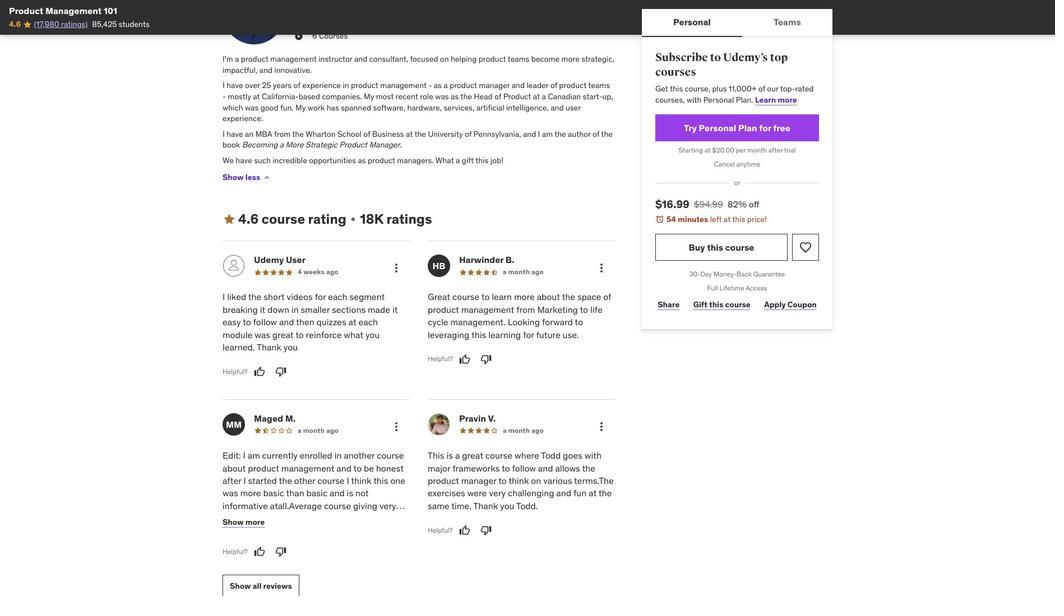 Task type: describe. For each thing, give the bounding box(es) containing it.
honest
[[376, 463, 404, 474]]

a up this is a great course where todd goes with major frameworks to follow and allows the product manager to think on various terms.
[[503, 427, 507, 435]]

course up udemy user
[[262, 210, 305, 228]]

i inside i liked the short videos for each segment breaking it down in smaller sections made it easy to follow and then quizzes at each module was great to reinforce what you learned. thank you
[[223, 291, 225, 303]]

85,425
[[92, 19, 117, 29]]

started
[[248, 475, 277, 486]]

mark review by udemy user as unhelpful image
[[275, 367, 286, 378]]

gained
[[372, 513, 400, 524]]

i left started
[[244, 475, 246, 486]]

mostly
[[228, 91, 251, 102]]

think inside this is a great course where todd goes with major frameworks to follow and allows the product manager to think on various terms.
[[509, 475, 529, 486]]

1 horizontal spatial xsmall image
[[295, 31, 304, 42]]

and left the not
[[330, 488, 345, 499]]

30-day money-back guarantee full lifetime access
[[690, 270, 786, 292]]

from inside i have an mba from the wharton school of business at the university of pennsylvania, and i am the author of the book
[[274, 129, 291, 139]]

much
[[223, 525, 245, 537]]

plan.
[[736, 95, 754, 105]]

more down top-
[[778, 95, 798, 105]]

business
[[372, 129, 404, 139]]

learn more
[[756, 95, 798, 105]]

california-
[[262, 91, 299, 102]]

the up the more on the top of page
[[292, 129, 304, 139]]

years
[[273, 80, 292, 91]]

and inside the exercises were very challenging and fun at the same time. thank you todd.
[[557, 488, 572, 499]]

job!
[[491, 155, 504, 165]]

and inside i have an mba from the wharton school of business at the university of pennsylvania, and i am the author of the book
[[523, 129, 537, 139]]

i down another on the bottom of the page
[[347, 475, 349, 486]]

0 vertical spatial teams
[[508, 54, 530, 64]]

the inside i liked the short videos for each segment breaking it down in smaller sections made it easy to follow and then quizzes at each module was great to reinforce what you learned. thank you
[[248, 291, 262, 303]]

top-
[[781, 84, 796, 94]]

is inside this is a great course where todd goes with major frameworks to follow and allows the product manager to think on various terms.
[[447, 450, 453, 461]]

money-
[[714, 270, 737, 279]]

course down lifetime
[[726, 299, 751, 309]]

what
[[344, 329, 364, 340]]

product up services,
[[450, 80, 477, 91]]

and down 'canadian'
[[551, 102, 564, 113]]

in inside the i'm a product management instructor and consultant, focused on helping product teams become more strategic, impactful, and innovative. i have over 25 years of experience in product management - as a product manager and leader of product teams - mostly at california-based companies. my most recent role was as the head of product at a canadian start-up, which was good fun. my work has spanned software, hardware, services, artificial intelligence, and user experience.
[[343, 80, 349, 91]]

this inside great course to learn more about the space of product management from marketing to life cycle management. looking forward to leveraging this learning for future use.
[[472, 329, 487, 340]]

course inside this is a great course where todd goes with major frameworks to follow and allows the product manager to think on various terms.
[[486, 450, 513, 461]]

courses
[[656, 65, 697, 79]]

i right edit:
[[243, 450, 246, 461]]

0 horizontal spatial product
[[9, 5, 43, 16]]

to left learn on the left of the page
[[482, 291, 490, 303]]

ago for b.
[[532, 268, 544, 276]]

starting at $20.00 per month after trial cancel anytime
[[679, 146, 796, 168]]

product up 'canadian'
[[560, 80, 587, 91]]

of right school
[[364, 129, 371, 139]]

at down leader
[[533, 91, 540, 102]]

think inside edit: i am currently enrolled in another course about product management and to be honest after i started the other course i think this one was more basic than basic and is not informative atall.
[[351, 475, 372, 486]]

udemy user
[[254, 254, 306, 266]]

and left leader
[[512, 80, 525, 91]]

xsmall image inside show less button
[[263, 173, 272, 182]]

companies.
[[322, 91, 362, 102]]

at inside the exercises were very challenging and fun at the same time. thank you todd.
[[589, 488, 597, 499]]

1 horizontal spatial my
[[364, 91, 374, 102]]

i down intelligence, in the top of the page
[[538, 129, 541, 139]]

on inside this is a great course where todd goes with major frameworks to follow and allows the product manager to think on various terms.
[[532, 475, 542, 486]]

gift
[[694, 299, 708, 309]]

this inside get this course, plus 11,000+ of our top-rated courses, with personal plan.
[[670, 84, 683, 94]]

this is a great course where todd goes with major frameworks to follow and allows the product manager to think on various terms.
[[428, 450, 602, 486]]

to up the exercises were very challenging and fun at the same time. thank you todd. at the bottom of page
[[502, 463, 510, 474]]

with inside this is a great course where todd goes with major frameworks to follow and allows the product manager to think on various terms.
[[585, 450, 602, 461]]

hb
[[433, 260, 446, 271]]

learn more link
[[756, 95, 798, 105]]

todd
[[541, 450, 561, 461]]

helpful? for harwinder
[[428, 355, 453, 363]]

more inside the i'm a product management instructor and consultant, focused on helping product teams become more strategic, impactful, and innovative. i have over 25 years of experience in product management - as a product manager and leader of product teams - mostly at california-based companies. my most recent role was as the head of product at a canadian start-up, which was good fun. my work has spanned software, hardware, services, artificial intelligence, and user experience.
[[562, 54, 580, 64]]

starting
[[679, 146, 703, 155]]

of right university
[[465, 129, 472, 139]]

of inside get this course, plus 11,000+ of our top-rated courses, with personal plan.
[[759, 84, 766, 94]]

was right role
[[436, 91, 449, 102]]

a month ago for m.
[[298, 427, 339, 435]]

course inside great course to learn more about the space of product management from marketing to life cycle management. looking forward to leveraging this learning for future use.
[[453, 291, 480, 303]]

to down frameworks
[[499, 475, 507, 486]]

m.
[[285, 413, 296, 424]]

great inside this is a great course where todd goes with major frameworks to follow and allows the product manager to think on various terms.
[[462, 450, 484, 461]]

1 vertical spatial -
[[223, 91, 226, 102]]

2 it from the left
[[393, 304, 398, 315]]

great
[[428, 291, 451, 303]]

very for thank
[[489, 488, 506, 499]]

apply coupon button
[[762, 293, 820, 316]]

enrolled
[[300, 450, 333, 461]]

the left university
[[415, 129, 426, 139]]

what
[[436, 155, 454, 165]]

helpful? for udemy
[[223, 367, 248, 376]]

helpful? down 'much'
[[223, 548, 248, 556]]

role
[[420, 91, 434, 102]]

i'm a product management instructor and consultant, focused on helping product teams become more strategic, impactful, and innovative. i have over 25 years of experience in product management - as a product manager and leader of product teams - mostly at california-based companies. my most recent role was as the head of product at a canadian start-up, which was good fun. my work has spanned software, hardware, services, artificial intelligence, and user experience.
[[223, 54, 615, 124]]

innovative.
[[275, 65, 312, 75]]

made
[[368, 304, 391, 315]]

pravin v.
[[459, 413, 496, 424]]

subscribe to udemy's top courses
[[656, 50, 788, 79]]

full
[[708, 284, 719, 292]]

of right the years
[[294, 80, 301, 91]]

month inside the starting at $20.00 per month after trial cancel anytime
[[748, 146, 767, 155]]

and right instructor
[[355, 54, 368, 64]]

a month ago for b.
[[503, 268, 544, 276]]

management up innovative.
[[270, 54, 317, 64]]

i have an mba from the wharton school of business at the university of pennsylvania, and i am the author of the book
[[223, 129, 613, 150]]

show all reviews
[[230, 581, 292, 591]]

management.
[[451, 316, 506, 328]]

from inside great course to learn more about the space of product management from marketing to life cycle management. looking forward to leveraging this learning for future use.
[[517, 304, 536, 315]]

plus
[[713, 84, 727, 94]]

product right helping
[[479, 54, 506, 64]]

$16.99 $94.99 82% off
[[656, 197, 760, 211]]

$20.00
[[713, 146, 735, 155]]

4 weeks ago
[[298, 268, 339, 276]]

cancel
[[715, 160, 735, 168]]

after inside edit: i am currently enrolled in another course about product management and to be honest after i started the other course i think this one was more basic than basic and is not informative atall.
[[223, 475, 242, 486]]

1 vertical spatial teams
[[589, 80, 610, 91]]

up,
[[603, 91, 614, 102]]

11,000+
[[729, 84, 757, 94]]

1 vertical spatial as
[[451, 91, 459, 102]]

mark review by maged m. as unhelpful image
[[275, 547, 286, 558]]

access
[[746, 284, 768, 292]]

a inside this is a great course where todd goes with major frameworks to follow and allows the product manager to think on various terms.
[[456, 450, 460, 461]]

you inside the exercises were very challenging and fun at the same time. thank you todd.
[[501, 500, 515, 512]]

to inside subscribe to udemy's top courses
[[711, 50, 722, 65]]

a down b.
[[503, 268, 507, 276]]

head
[[474, 91, 493, 102]]

information,
[[255, 513, 303, 524]]

course up honest
[[377, 450, 404, 461]]

buy this course button
[[656, 234, 788, 261]]

have inside the i'm a product management instructor and consultant, focused on helping product teams become more strategic, impactful, and innovative. i have over 25 years of experience in product management - as a product manager and leader of product teams - mostly at california-based companies. my most recent role was as the head of product at a canadian start-up, which was good fun. my work has spanned software, hardware, services, artificial intelligence, and user experience.
[[227, 80, 243, 91]]

more inside great course to learn more about the space of product management from marketing to life cycle management. looking forward to leveraging this learning for future use.
[[514, 291, 535, 303]]

0 horizontal spatial you
[[284, 342, 298, 353]]

feel
[[332, 513, 347, 524]]

anytime
[[737, 160, 761, 168]]

incredible
[[273, 155, 307, 165]]

management inside edit: i am currently enrolled in another course about product management and to be honest after i started the other course i think this one was more basic than basic and is not informative atall.
[[282, 463, 335, 474]]

about inside great course to learn more about the space of product management from marketing to life cycle management. looking forward to leveraging this learning for future use.
[[537, 291, 560, 303]]

free
[[774, 122, 791, 133]]

a up services,
[[444, 80, 448, 91]]

cycle
[[428, 316, 449, 328]]

manager inside this is a great course where todd goes with major frameworks to follow and allows the product manager to think on various terms.
[[462, 475, 497, 486]]

i down average
[[305, 513, 308, 524]]

coupon
[[788, 299, 817, 309]]

product down manager
[[368, 155, 395, 165]]

various
[[544, 475, 573, 486]]

4.6 for 4.6 course rating
[[238, 210, 259, 228]]

the
[[599, 475, 614, 486]]

2 vertical spatial product
[[340, 140, 368, 150]]

personal inside get this course, plus 11,000+ of our top-rated courses, with personal plan.
[[704, 95, 735, 105]]

i up book
[[223, 129, 225, 139]]

atall.
[[270, 500, 289, 512]]

was inside i liked the short videos for each segment breaking it down in smaller sections made it easy to follow and then quizzes at each module was great to reinforce what you learned. thank you
[[255, 329, 270, 340]]

i right the that
[[368, 513, 370, 524]]

to left life
[[580, 304, 589, 315]]

courses,
[[656, 95, 685, 105]]

knowledge
[[247, 525, 291, 537]]

great inside i liked the short videos for each segment breaking it down in smaller sections made it easy to follow and then quizzes at each module was great to reinforce what you learned. thank you
[[273, 329, 294, 340]]

0 vertical spatial each
[[328, 291, 348, 303]]

the inside great course to learn more about the space of product management from marketing to life cycle management. looking forward to leveraging this learning for future use.
[[562, 291, 576, 303]]

leveraging
[[428, 329, 470, 340]]

over
[[245, 80, 260, 91]]

allows
[[556, 463, 581, 474]]

maged m.
[[254, 413, 296, 424]]

about inside edit: i am currently enrolled in another course about product management and to be honest after i started the other course i think this one was more basic than basic and is not informative atall.
[[223, 463, 246, 474]]

very for gained
[[380, 500, 397, 512]]

2 vertical spatial personal
[[699, 122, 737, 133]]

one
[[391, 475, 406, 486]]

personal inside button
[[674, 16, 711, 28]]

smaller
[[301, 304, 330, 315]]

additional actions for review by pravin v. image
[[595, 420, 609, 434]]

i inside the i'm a product management instructor and consultant, focused on helping product teams become more strategic, impactful, and innovative. i have over 25 years of experience in product management - as a product manager and leader of product teams - mostly at california-based companies. my most recent role was as the head of product at a canadian start-up, which was good fun. my work has spanned software, hardware, services, artificial intelligence, and user experience.
[[223, 80, 225, 91]]

to inside edit: i am currently enrolled in another course about product management and to be honest after i started the other course i think this one was more basic than basic and is not informative atall.
[[354, 463, 362, 474]]

focused
[[410, 54, 438, 64]]

this inside edit: i am currently enrolled in another course about product management and to be honest after i started the other course i think this one was more basic than basic and is not informative atall.
[[374, 475, 389, 486]]

harwinder
[[459, 254, 504, 266]]

for inside great course to learn more about the space of product management from marketing to life cycle management. looking forward to leveraging this learning for future use.
[[523, 329, 534, 340]]

product inside the i'm a product management instructor and consultant, focused on helping product teams become more strategic, impactful, and innovative. i have over 25 years of experience in product management - as a product manager and leader of product teams - mostly at california-based companies. my most recent role was as the head of product at a canadian start-up, which was good fun. my work has spanned software, hardware, services, artificial intelligence, and user experience.
[[504, 91, 532, 102]]

lifetime
[[720, 284, 745, 292]]

more inside button
[[246, 517, 265, 527]]

the inside this is a great course where todd goes with major frameworks to follow and allows the product manager to think on various terms.
[[583, 463, 596, 474]]

a left the more on the top of page
[[280, 140, 284, 150]]

for inside i liked the short videos for each segment breaking it down in smaller sections made it easy to follow and then quizzes at each module was great to reinforce what you learned. thank you
[[315, 291, 326, 303]]

use.
[[563, 329, 579, 340]]

to down then
[[296, 329, 304, 340]]

pravin
[[459, 413, 487, 424]]

goes
[[563, 450, 583, 461]]

(17,980
[[34, 19, 59, 29]]

rated
[[796, 84, 814, 94]]

and inside this is a great course where todd goes with major frameworks to follow and allows the product manager to think on various terms.
[[539, 463, 554, 474]]

price!
[[748, 214, 767, 224]]

than
[[286, 488, 304, 499]]

where
[[515, 450, 540, 461]]

a left gift
[[456, 155, 460, 165]]



Task type: locate. For each thing, give the bounding box(es) containing it.
manager inside the i'm a product management instructor and consultant, focused on helping product teams become more strategic, impactful, and innovative. i have over 25 years of experience in product management - as a product manager and leader of product teams - mostly at california-based companies. my most recent role was as the head of product at a canadian start-up, which was good fun. my work has spanned software, hardware, services, artificial intelligence, and user experience.
[[479, 80, 510, 91]]

show for show all reviews
[[230, 581, 251, 591]]

recent
[[396, 91, 418, 102]]

the up marketing
[[562, 291, 576, 303]]

alarm image
[[656, 215, 665, 224]]

1 vertical spatial you
[[284, 342, 298, 353]]

2 horizontal spatial you
[[501, 500, 515, 512]]

mark review by udemy user as helpful image
[[254, 367, 265, 378]]

about up marketing
[[537, 291, 560, 303]]

ago up where
[[532, 427, 544, 435]]

try
[[685, 122, 697, 133]]

and down "down"
[[279, 316, 294, 328]]

2 horizontal spatial as
[[451, 91, 459, 102]]

a month ago up where
[[503, 427, 544, 435]]

6 courses
[[313, 31, 348, 41]]

1 vertical spatial 4.6
[[238, 210, 259, 228]]

month for harwinder b.
[[509, 268, 530, 276]]

todd birzer image
[[223, 0, 286, 45]]

additional actions for review by maged m. image
[[390, 420, 403, 434]]

i liked the short videos for each segment breaking it down in smaller sections made it easy to follow and then quizzes at each module was great to reinforce what you learned. thank you
[[223, 291, 398, 353]]

marketing
[[538, 304, 578, 315]]

we have such incredible opportunities as product managers. what a gift this job!
[[223, 155, 504, 165]]

the inside the i'm a product management instructor and consultant, focused on helping product teams become more strategic, impactful, and innovative. i have over 25 years of experience in product management - as a product manager and leader of product teams - mostly at california-based companies. my most recent role was as the head of product at a canadian start-up, which was good fun. my work has spanned software, hardware, services, artificial intelligence, and user experience.
[[461, 91, 472, 102]]

0 horizontal spatial my
[[296, 102, 306, 113]]

0 vertical spatial great
[[273, 329, 294, 340]]

think up "challenging"
[[509, 475, 529, 486]]

in inside edit: i am currently enrolled in another course about product management and to be honest after i started the other course i think this one was more basic than basic and is not informative atall.
[[335, 450, 342, 461]]

show for show more
[[223, 517, 244, 527]]

1 vertical spatial thank
[[474, 500, 498, 512]]

user
[[566, 102, 581, 113]]

buy
[[689, 242, 706, 253]]

0 vertical spatial with
[[687, 95, 702, 105]]

at inside i liked the short videos for each segment breaking it down in smaller sections made it easy to follow and then quizzes at each module was great to reinforce what you learned. thank you
[[349, 316, 357, 328]]

2 basic from the left
[[307, 488, 328, 499]]

was right module
[[255, 329, 270, 340]]

1 horizontal spatial from
[[517, 304, 536, 315]]

each up sections
[[328, 291, 348, 303]]

1 horizontal spatial great
[[462, 450, 484, 461]]

user
[[286, 254, 306, 266]]

and inside i liked the short videos for each segment breaking it down in smaller sections made it easy to follow and then quizzes at each module was great to reinforce what you learned. thank you
[[279, 316, 294, 328]]

a up enrolled
[[298, 427, 302, 435]]

25
[[262, 80, 271, 91]]

was up experience.
[[245, 102, 259, 113]]

1 horizontal spatial product
[[340, 140, 368, 150]]

0 vertical spatial is
[[447, 450, 453, 461]]

helpful? left mark review by harwinder b. as helpful image
[[428, 355, 453, 363]]

of up 'canadian'
[[551, 80, 558, 91]]

follow inside i liked the short videos for each segment breaking it down in smaller sections made it easy to follow and then quizzes at each module was great to reinforce what you learned. thank you
[[253, 316, 277, 328]]

follow down where
[[513, 463, 536, 474]]

great down "down"
[[273, 329, 294, 340]]

management up the recent
[[381, 80, 427, 91]]

0 vertical spatial product
[[9, 5, 43, 16]]

4.6 left (17,980
[[9, 19, 21, 29]]

1 horizontal spatial very
[[489, 488, 506, 499]]

0 vertical spatial 4.6
[[9, 19, 21, 29]]

and down another on the bottom of the page
[[337, 463, 352, 474]]

1 vertical spatial is
[[347, 488, 354, 499]]

helpful? for pravin
[[428, 526, 453, 535]]

in inside i liked the short videos for each segment breaking it down in smaller sections made it easy to follow and then quizzes at each module was great to reinforce what you learned. thank you
[[292, 304, 299, 315]]

4.6 right medium image
[[238, 210, 259, 228]]

share button
[[656, 293, 682, 316]]

think up the not
[[351, 475, 372, 486]]

1 think from the left
[[351, 475, 372, 486]]

xsmall image left 18k
[[349, 215, 358, 224]]

2 vertical spatial have
[[236, 155, 252, 165]]

a
[[235, 54, 239, 64], [444, 80, 448, 91], [542, 91, 546, 102], [280, 140, 284, 150], [456, 155, 460, 165], [503, 268, 507, 276], [298, 427, 302, 435], [503, 427, 507, 435], [456, 450, 460, 461]]

work
[[308, 102, 325, 113]]

on
[[440, 54, 449, 64], [532, 475, 542, 486]]

frameworks
[[453, 463, 500, 474]]

0 vertical spatial as
[[434, 80, 442, 91]]

1 horizontal spatial basic
[[307, 488, 328, 499]]

0 horizontal spatial for
[[315, 291, 326, 303]]

was inside edit: i am currently enrolled in another course about product management and to be honest after i started the other course i think this one was more basic than basic and is not informative atall.
[[223, 488, 238, 499]]

short
[[264, 291, 285, 303]]

the right liked
[[248, 291, 262, 303]]

the right author
[[602, 129, 613, 139]]

1 horizontal spatial it
[[393, 304, 398, 315]]

0 vertical spatial manager
[[479, 80, 510, 91]]

this inside button
[[708, 242, 724, 253]]

1 horizontal spatial for
[[523, 329, 534, 340]]

teams left 'become'
[[508, 54, 530, 64]]

1 horizontal spatial each
[[359, 316, 378, 328]]

management
[[45, 5, 102, 16]]

hardware,
[[408, 102, 442, 113]]

you
[[366, 329, 380, 340], [284, 342, 298, 353], [501, 500, 515, 512]]

82%
[[728, 199, 747, 210]]

ago
[[327, 268, 339, 276], [532, 268, 544, 276], [326, 427, 339, 435], [532, 427, 544, 435]]

0 horizontal spatial in
[[292, 304, 299, 315]]

2 horizontal spatial xsmall image
[[349, 215, 358, 224]]

university
[[428, 129, 463, 139]]

we
[[223, 155, 234, 165]]

1 vertical spatial product
[[504, 91, 532, 102]]

of left our
[[759, 84, 766, 94]]

4
[[298, 268, 302, 276]]

18k ratings
[[360, 210, 432, 228]]

for left free
[[760, 122, 772, 133]]

courses
[[319, 31, 348, 41]]

a month ago for v.
[[503, 427, 544, 435]]

1 vertical spatial from
[[517, 304, 536, 315]]

it left "down"
[[260, 304, 266, 315]]

1 vertical spatial very
[[380, 500, 397, 512]]

the inside the exercises were very challenging and fun at the same time. thank you todd.
[[599, 488, 612, 499]]

0 vertical spatial -
[[429, 80, 432, 91]]

0 horizontal spatial with
[[585, 450, 602, 461]]

were
[[468, 488, 487, 499]]

as
[[434, 80, 442, 91], [451, 91, 459, 102], [358, 155, 366, 165]]

1 horizontal spatial you
[[366, 329, 380, 340]]

show less
[[223, 172, 261, 182]]

0 vertical spatial you
[[366, 329, 380, 340]]

after inside the starting at $20.00 per month after trial cancel anytime
[[769, 146, 783, 155]]

each down made
[[359, 316, 378, 328]]

guarantee
[[754, 270, 786, 279]]

follow inside this is a great course where todd goes with major frameworks to follow and allows the product manager to think on various terms.
[[513, 463, 536, 474]]

from up the more on the top of page
[[274, 129, 291, 139]]

rating
[[308, 210, 347, 228]]

1 horizontal spatial on
[[532, 475, 542, 486]]

2 vertical spatial you
[[501, 500, 515, 512]]

1 vertical spatial after
[[223, 475, 242, 486]]

more
[[562, 54, 580, 64], [778, 95, 798, 105], [514, 291, 535, 303], [241, 488, 261, 499], [246, 517, 265, 527]]

course inside button
[[726, 242, 755, 253]]

plan
[[739, 122, 758, 133]]

0 horizontal spatial about
[[223, 463, 246, 474]]

more down informative on the left bottom of page
[[246, 517, 265, 527]]

becoming
[[242, 140, 278, 150]]

gift this course link
[[691, 293, 753, 316]]

at down over
[[253, 91, 260, 102]]

month up enrolled
[[303, 427, 325, 435]]

have up mostly
[[227, 80, 243, 91]]

basic
[[263, 488, 284, 499], [307, 488, 328, 499]]

more right learn on the left of the page
[[514, 291, 535, 303]]

course right other in the bottom of the page
[[318, 475, 345, 486]]

product up started
[[248, 463, 279, 474]]

1 vertical spatial with
[[585, 450, 602, 461]]

0 horizontal spatial am
[[248, 450, 260, 461]]

0 vertical spatial have
[[227, 80, 243, 91]]

0 vertical spatial in
[[343, 80, 349, 91]]

with inside get this course, plus 11,000+ of our top-rated courses, with personal plan.
[[687, 95, 702, 105]]

is inside edit: i am currently enrolled in another course about product management and to be honest after i started the other course i think this one was more basic than basic and is not informative atall.
[[347, 488, 354, 499]]

personal down plus
[[704, 95, 735, 105]]

mark review by harwinder b. as unhelpful image
[[481, 354, 492, 365]]

have
[[227, 80, 243, 91], [227, 129, 243, 139], [236, 155, 252, 165]]

additional actions for review by udemy user image
[[390, 262, 403, 275]]

to up use.
[[575, 316, 583, 328]]

product up the impactful,
[[241, 54, 269, 64]]

edit:
[[223, 450, 241, 461]]

1 vertical spatial manager
[[462, 475, 497, 486]]

try personal plan for free link
[[656, 115, 820, 142]]

0 horizontal spatial it
[[260, 304, 266, 315]]

0 horizontal spatial as
[[358, 155, 366, 165]]

at right 'business'
[[406, 129, 413, 139]]

0 horizontal spatial -
[[223, 91, 226, 102]]

strategic,
[[582, 54, 615, 64]]

1 horizontal spatial with
[[687, 95, 702, 105]]

ago right weeks
[[327, 268, 339, 276]]

more inside edit: i am currently enrolled in another course about product management and to be honest after i started the other course i think this one was more basic than basic and is not informative atall.
[[241, 488, 261, 499]]

i left liked
[[223, 291, 225, 303]]

0 vertical spatial very
[[489, 488, 506, 499]]

product inside edit: i am currently enrolled in another course about product management and to be honest after i started the other course i think this one was more basic than basic and is not informative atall.
[[248, 463, 279, 474]]

with down course, at the right of page
[[687, 95, 702, 105]]

0 vertical spatial for
[[760, 122, 772, 133]]

at inside i have an mba from the wharton school of business at the university of pennsylvania, and i am the author of the book
[[406, 129, 413, 139]]

1 vertical spatial show
[[223, 517, 244, 527]]

in left another on the bottom of the page
[[335, 450, 342, 461]]

at up what
[[349, 316, 357, 328]]

after left trial
[[769, 146, 783, 155]]

1 horizontal spatial as
[[434, 80, 442, 91]]

or
[[735, 178, 741, 187]]

at inside the starting at $20.00 per month after trial cancel anytime
[[705, 146, 711, 155]]

for down "looking"
[[523, 329, 534, 340]]

1 vertical spatial follow
[[513, 463, 536, 474]]

1 horizontal spatial think
[[509, 475, 529, 486]]

0 vertical spatial follow
[[253, 316, 277, 328]]

tab list
[[642, 9, 833, 37]]

such
[[254, 155, 271, 165]]

general
[[223, 513, 253, 524]]

manager
[[479, 80, 510, 91], [462, 475, 497, 486]]

0 vertical spatial from
[[274, 129, 291, 139]]

looking
[[508, 316, 540, 328]]

to
[[711, 50, 722, 65], [482, 291, 490, 303], [580, 304, 589, 315], [243, 316, 251, 328], [575, 316, 583, 328], [296, 329, 304, 340], [354, 463, 362, 474], [502, 463, 510, 474], [499, 475, 507, 486]]

1 vertical spatial have
[[227, 129, 243, 139]]

1 horizontal spatial in
[[335, 450, 342, 461]]

have for i
[[227, 129, 243, 139]]

mark review by pravin v. as unhelpful image
[[481, 525, 492, 536]]

$94.99
[[694, 199, 724, 210]]

minutes
[[678, 214, 709, 224]]

another
[[344, 450, 375, 461]]

of right author
[[593, 129, 600, 139]]

month for pravin v.
[[509, 427, 530, 435]]

2 horizontal spatial for
[[760, 122, 772, 133]]

to down breaking
[[243, 316, 251, 328]]

0 horizontal spatial very
[[380, 500, 397, 512]]

mark review by maged m. as helpful image
[[254, 547, 265, 558]]

about
[[537, 291, 560, 303], [223, 463, 246, 474]]

1 vertical spatial my
[[296, 102, 306, 113]]

manager up head at the top left of page
[[479, 80, 510, 91]]

with
[[687, 95, 702, 105], [585, 450, 602, 461]]

you right what
[[366, 329, 380, 340]]

harwinder b.
[[459, 254, 515, 266]]

with right the goes
[[585, 450, 602, 461]]

on inside the i'm a product management instructor and consultant, focused on helping product teams become more strategic, impactful, and innovative. i have over 25 years of experience in product management - as a product manager and leader of product teams - mostly at california-based companies. my most recent role was as the head of product at a canadian start-up, which was good fun. my work has spanned software, hardware, services, artificial intelligence, and user experience.
[[440, 54, 449, 64]]

product down great on the left of page
[[428, 304, 459, 315]]

6
[[313, 31, 317, 41]]

my left most
[[364, 91, 374, 102]]

product up (17,980
[[9, 5, 43, 16]]

tab list containing personal
[[642, 9, 833, 37]]

currently
[[262, 450, 298, 461]]

more up informative on the left bottom of page
[[241, 488, 261, 499]]

have inside i have an mba from the wharton school of business at the university of pennsylvania, and i am the author of the book
[[227, 129, 243, 139]]

2 vertical spatial in
[[335, 450, 342, 461]]

0 horizontal spatial thank
[[257, 342, 282, 353]]

course up back
[[726, 242, 755, 253]]

management up other in the bottom of the page
[[282, 463, 335, 474]]

the left author
[[555, 129, 567, 139]]

instructor
[[319, 54, 353, 64]]

and up 25
[[260, 65, 273, 75]]

as down school
[[358, 155, 366, 165]]

todd.
[[517, 500, 538, 512]]

a month ago down b.
[[503, 268, 544, 276]]

mark review by pravin v. as helpful image
[[459, 525, 470, 536]]

on up "challenging"
[[532, 475, 542, 486]]

ago up enrolled
[[326, 427, 339, 435]]

2 vertical spatial xsmall image
[[349, 215, 358, 224]]

0 vertical spatial about
[[537, 291, 560, 303]]

0 horizontal spatial think
[[351, 475, 372, 486]]

course up frameworks
[[486, 450, 513, 461]]

students
[[119, 19, 150, 29]]

thank inside i liked the short videos for each segment breaking it down in smaller sections made it easy to follow and then quizzes at each module was great to reinforce what you learned. thank you
[[257, 342, 282, 353]]

1 horizontal spatial am
[[542, 129, 553, 139]]

month for maged m.
[[303, 427, 325, 435]]

show more button
[[223, 511, 265, 534]]

2 vertical spatial for
[[523, 329, 534, 340]]

am inside i have an mba from the wharton school of business at the university of pennsylvania, and i am the author of the book
[[542, 129, 553, 139]]

1 vertical spatial am
[[248, 450, 260, 461]]

of up artificial at left top
[[495, 91, 502, 102]]

this
[[670, 84, 683, 94], [476, 155, 489, 165], [733, 214, 746, 224], [708, 242, 724, 253], [710, 299, 724, 309], [472, 329, 487, 340], [374, 475, 389, 486]]

show for show less
[[223, 172, 244, 182]]

wharton
[[306, 129, 336, 139]]

1 horizontal spatial is
[[447, 450, 453, 461]]

of right space
[[604, 291, 612, 303]]

very inside average course giving very general information, i don't feel that i gained much knowledge out of it.
[[380, 500, 397, 512]]

course,
[[685, 84, 711, 94]]

average
[[289, 500, 322, 512]]

0 horizontal spatial each
[[328, 291, 348, 303]]

4.6 course rating
[[238, 210, 347, 228]]

teams button
[[743, 9, 833, 36]]

2 vertical spatial show
[[230, 581, 251, 591]]

1 horizontal spatial -
[[429, 80, 432, 91]]

0 vertical spatial personal
[[674, 16, 711, 28]]

$16.99
[[656, 197, 690, 211]]

space
[[578, 291, 602, 303]]

out
[[293, 525, 306, 537]]

is right this
[[447, 450, 453, 461]]

1 vertical spatial for
[[315, 291, 326, 303]]

management inside great course to learn more about the space of product management from marketing to life cycle management. looking forward to leveraging this learning for future use.
[[462, 304, 515, 315]]

at right left
[[724, 214, 731, 224]]

a right i'm
[[235, 54, 239, 64]]

personal up the '$20.00'
[[699, 122, 737, 133]]

54
[[667, 214, 677, 224]]

0 horizontal spatial is
[[347, 488, 354, 499]]

show more
[[223, 517, 265, 527]]

1 it from the left
[[260, 304, 266, 315]]

1 vertical spatial personal
[[704, 95, 735, 105]]

mark review by harwinder b. as helpful image
[[459, 354, 470, 365]]

0 horizontal spatial after
[[223, 475, 242, 486]]

helpful? left mark review by udemy user as helpful 'image'
[[223, 367, 248, 376]]

learn
[[756, 95, 777, 105]]

product inside great course to learn more about the space of product management from marketing to life cycle management. looking forward to leveraging this learning for future use.
[[428, 304, 459, 315]]

after
[[769, 146, 783, 155], [223, 475, 242, 486]]

very inside the exercises were very challenging and fun at the same time. thank you todd.
[[489, 488, 506, 499]]

same
[[428, 500, 450, 512]]

0 vertical spatial am
[[542, 129, 553, 139]]

a down leader
[[542, 91, 546, 102]]

has
[[327, 102, 339, 113]]

1 horizontal spatial 4.6
[[238, 210, 259, 228]]

breaking
[[223, 304, 258, 315]]

2 horizontal spatial product
[[504, 91, 532, 102]]

1 horizontal spatial thank
[[474, 500, 498, 512]]

2 horizontal spatial in
[[343, 80, 349, 91]]

of left 'it.'
[[309, 525, 316, 537]]

the inside edit: i am currently enrolled in another course about product management and to be honest after i started the other course i think this one was more basic than basic and is not informative atall.
[[279, 475, 292, 486]]

xsmall image
[[295, 31, 304, 42], [263, 173, 272, 182], [349, 215, 358, 224]]

medium image
[[223, 213, 236, 226]]

personal up subscribe
[[674, 16, 711, 28]]

product up intelligence, in the top of the page
[[504, 91, 532, 102]]

basic up atall.
[[263, 488, 284, 499]]

have for we
[[236, 155, 252, 165]]

ago for user
[[327, 268, 339, 276]]

based
[[299, 91, 320, 102]]

product up most
[[351, 80, 379, 91]]

1 horizontal spatial about
[[537, 291, 560, 303]]

0 horizontal spatial xsmall image
[[263, 173, 272, 182]]

thank up mark review by udemy user as helpful 'image'
[[257, 342, 282, 353]]

then
[[296, 316, 315, 328]]

in up companies.
[[343, 80, 349, 91]]

very right were
[[489, 488, 506, 499]]

is left the not
[[347, 488, 354, 499]]

teams
[[774, 16, 802, 28]]

1 vertical spatial on
[[532, 475, 542, 486]]

the exercises were very challenging and fun at the same time. thank you todd.
[[428, 475, 614, 512]]

v.
[[488, 413, 496, 424]]

wishlist image
[[799, 241, 813, 254]]

1 vertical spatial in
[[292, 304, 299, 315]]

thank inside the exercises were very challenging and fun at the same time. thank you todd.
[[474, 500, 498, 512]]

course inside average course giving very general information, i don't feel that i gained much knowledge out of it.
[[324, 500, 351, 512]]

xsmall image right less
[[263, 173, 272, 182]]

edit: i am currently enrolled in another course about product management and to be honest after i started the other course i think this one was more basic than basic and is not informative atall.
[[223, 450, 406, 512]]

4.6 for 4.6
[[9, 19, 21, 29]]

back
[[737, 270, 752, 279]]

the
[[461, 91, 472, 102], [292, 129, 304, 139], [415, 129, 426, 139], [555, 129, 567, 139], [602, 129, 613, 139], [248, 291, 262, 303], [562, 291, 576, 303], [583, 463, 596, 474], [279, 475, 292, 486], [599, 488, 612, 499]]

have up book
[[227, 129, 243, 139]]

product inside this is a great course where todd goes with major frameworks to follow and allows the product manager to think on various terms.
[[428, 475, 459, 486]]

as up services,
[[451, 91, 459, 102]]

1 vertical spatial about
[[223, 463, 246, 474]]

additional actions for review by harwinder b. image
[[595, 262, 609, 275]]

trial
[[785, 146, 796, 155]]

2 vertical spatial as
[[358, 155, 366, 165]]

of inside great course to learn more about the space of product management from marketing to life cycle management. looking forward to leveraging this learning for future use.
[[604, 291, 612, 303]]

giving
[[353, 500, 378, 512]]

0 horizontal spatial basic
[[263, 488, 284, 499]]

the up terms.
[[583, 463, 596, 474]]

1 horizontal spatial after
[[769, 146, 783, 155]]

follow down "down"
[[253, 316, 277, 328]]

most
[[376, 91, 394, 102]]

0 vertical spatial my
[[364, 91, 374, 102]]

am inside edit: i am currently enrolled in another course about product management and to be honest after i started the other course i think this one was more basic than basic and is not informative atall.
[[248, 450, 260, 461]]

2 think from the left
[[509, 475, 529, 486]]

1 vertical spatial xsmall image
[[263, 173, 272, 182]]

ago for m.
[[326, 427, 339, 435]]

of inside average course giving very general information, i don't feel that i gained much knowledge out of it.
[[309, 525, 316, 537]]

future
[[537, 329, 561, 340]]

0 horizontal spatial from
[[274, 129, 291, 139]]

my right "fun."
[[296, 102, 306, 113]]

helpful? left mark review by pravin v. as helpful image
[[428, 526, 453, 535]]

ago for v.
[[532, 427, 544, 435]]

1 basic from the left
[[263, 488, 284, 499]]



Task type: vqa. For each thing, say whether or not it's contained in the screenshot.
6 Courses
yes



